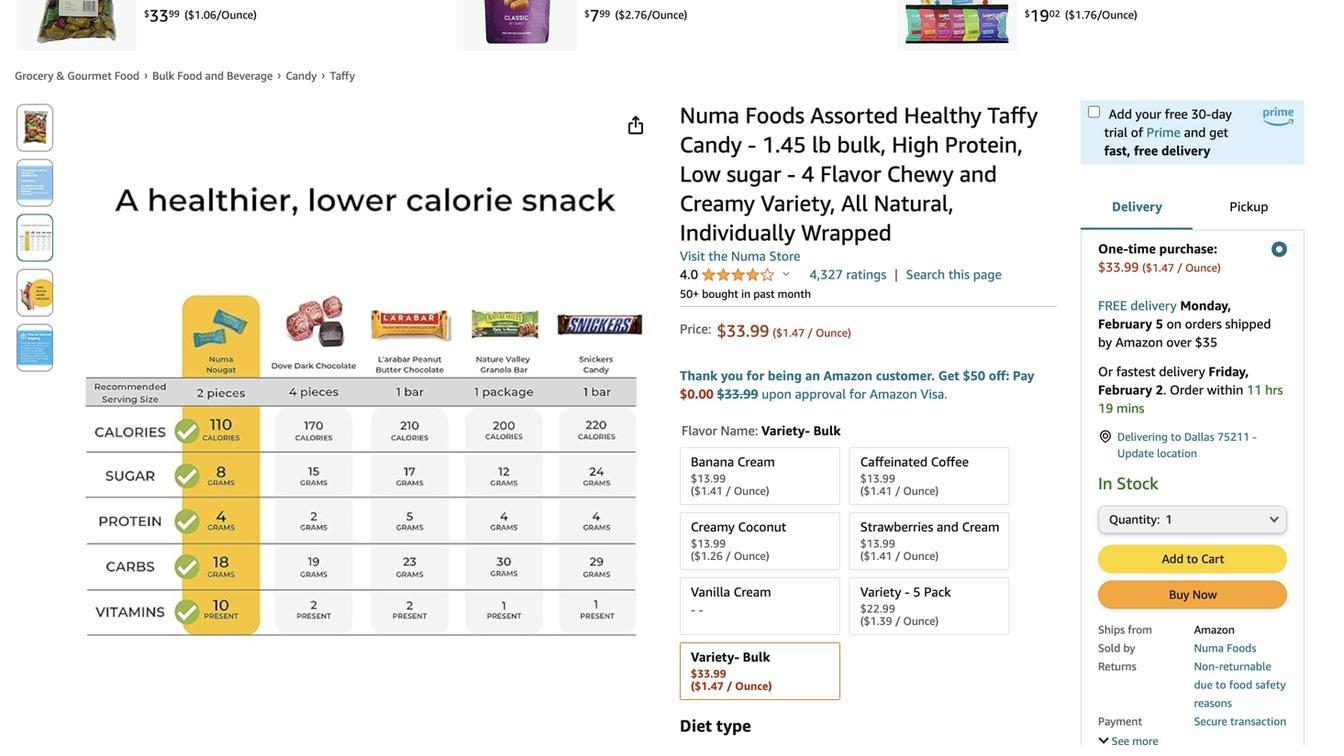 Task type: locate. For each thing, give the bounding box(es) containing it.
coffee
[[931, 454, 969, 470]]

/ down strawberries
[[895, 550, 900, 563]]

candy
[[286, 69, 317, 82], [680, 131, 742, 158]]

one-
[[1098, 241, 1129, 256]]

cream for banana cream
[[738, 454, 775, 470]]

/ inside variety - 5 pack $22.99 ($1.39 /  ounce)
[[895, 615, 900, 628]]

( down time at the top right of the page
[[1143, 262, 1146, 274]]

ounce) down caffeinated
[[903, 485, 939, 498]]

0 vertical spatial 5
[[1156, 317, 1163, 332]]

($1.41 inside banana cream $13.99 ($1.41 /  ounce)
[[691, 485, 723, 498]]

store
[[769, 249, 801, 264]]

extender expand image
[[1099, 734, 1109, 745]]

0 vertical spatial flavor
[[820, 161, 881, 187]]

add up trial
[[1109, 106, 1132, 122]]

$35
[[1195, 335, 1218, 350]]

1 vertical spatial variety-
[[691, 650, 740, 665]]

0 vertical spatial 19
[[1030, 6, 1050, 25]]

to left cart
[[1187, 552, 1198, 567]]

0 vertical spatial variety-
[[762, 423, 810, 438]]

february inside the monday, february 5
[[1098, 317, 1153, 332]]

1 vertical spatial 19
[[1098, 401, 1113, 416]]

99 for 7
[[600, 8, 610, 19]]

1 vertical spatial (
[[773, 327, 776, 340]]

0 vertical spatial creamy
[[680, 190, 755, 217]]

$33.99 down you
[[717, 387, 758, 402]]

1 horizontal spatial (
[[1143, 262, 1146, 274]]

2 horizontal spatial bulk
[[814, 423, 841, 438]]

list containing 19
[[0, 0, 1321, 51]]

amazon inside the amazon sold by
[[1194, 624, 1235, 637]]

$13.99 for caffeinated coffee
[[860, 472, 895, 485]]

/ right ($1.47
[[727, 680, 732, 693]]

bulk,
[[837, 131, 886, 158]]

flavor up banana at the bottom of page
[[682, 423, 717, 438]]

0 horizontal spatial for
[[747, 368, 764, 383]]

1 vertical spatial cream
[[962, 520, 1000, 535]]

$
[[1025, 8, 1030, 19], [144, 8, 149, 19], [584, 8, 590, 19]]

shipped
[[1225, 317, 1271, 332]]

0 horizontal spatial food
[[115, 69, 139, 82]]

bulk
[[152, 69, 174, 82], [814, 423, 841, 438], [743, 650, 770, 665]]

$13.99 down caffeinated
[[860, 472, 895, 485]]

and inside and get fast, free delivery
[[1184, 125, 1206, 140]]

variety- up ($1.47
[[691, 650, 740, 665]]

quantity: 1
[[1109, 513, 1173, 527]]

/ down month
[[808, 327, 813, 340]]

free down of
[[1134, 143, 1158, 158]]

to
[[1171, 431, 1182, 444], [1187, 552, 1198, 567], [1216, 679, 1226, 692]]

1 horizontal spatial 5
[[1156, 317, 1163, 332]]

food right gourmet
[[115, 69, 139, 82]]

approval
[[795, 387, 846, 402]]

0 vertical spatial candy
[[286, 69, 317, 82]]

None submit
[[17, 105, 52, 151], [17, 160, 52, 206], [17, 215, 52, 261], [17, 270, 52, 316], [17, 325, 52, 371], [17, 105, 52, 151], [17, 160, 52, 206], [17, 215, 52, 261], [17, 270, 52, 316], [17, 325, 52, 371]]

99 for 33
[[169, 8, 180, 19]]

$13.99 inside banana cream $13.99 ($1.41 /  ounce)
[[691, 472, 726, 485]]

add inside add your free 30-day trial of
[[1109, 106, 1132, 122]]

›
[[144, 68, 148, 81], [277, 68, 281, 81], [322, 68, 325, 81]]

0 horizontal spatial foods
[[745, 102, 805, 128]]

cream down coffee
[[962, 520, 1000, 535]]

$13.99 for creamy coconut
[[691, 538, 726, 550]]

taffy right candy link
[[330, 69, 355, 82]]

0 horizontal spatial flavor
[[682, 423, 717, 438]]

in stock
[[1098, 474, 1159, 494]]

2 $ from the left
[[144, 8, 149, 19]]

day
[[1212, 106, 1232, 122]]

your
[[1136, 106, 1162, 122]]

numa foods returns
[[1098, 642, 1257, 674]]

cream right vanilla
[[734, 585, 771, 600]]

$ right "assorted mini peanut butter bars, two (2) lb bulk, vegan high protein low sugar, 3 flavor variety, all natural, gluten free," image
[[144, 8, 149, 19]]

february inside friday, february 2
[[1098, 383, 1153, 398]]

$33.99 inside 'variety- bulk $33.99 ($1.47 /  ounce)'
[[691, 668, 726, 681]]

0 horizontal spatial variety-
[[691, 650, 740, 665]]

$0.00
[[680, 387, 714, 402]]

( down past
[[773, 327, 776, 340]]

99 left ($1.06/ounce)
[[169, 8, 180, 19]]

amazon inside on orders shipped by amazon over $35
[[1116, 335, 1163, 350]]

2 vertical spatial to
[[1216, 679, 1226, 692]]

numa foods assorted healthy taffy candy - 1.45 lb bulk, high protein, low sugar - 4 flavor chewy and creamy variety, all natural, individually wrapped visit the numa store
[[680, 102, 1038, 264]]

1 horizontal spatial 19
[[1098, 401, 1113, 416]]

1 vertical spatial february
[[1098, 383, 1153, 398]]

0 horizontal spatial add
[[1109, 106, 1132, 122]]

$ 19 02 ($1.76/ounce)
[[1025, 6, 1138, 25]]

delivery up on
[[1131, 298, 1177, 313]]

/ right ($1.39
[[895, 615, 900, 628]]

to right 'due'
[[1216, 679, 1226, 692]]

$33.99 down in
[[717, 321, 769, 341]]

$13.99 for banana cream
[[691, 472, 726, 485]]

1
[[1166, 513, 1173, 527]]

ounce) up coconut
[[734, 485, 769, 498]]

1 horizontal spatial $1.47
[[1146, 262, 1175, 274]]

safety
[[1256, 679, 1286, 692]]

ounce)
[[1185, 262, 1221, 274], [816, 327, 851, 340], [734, 485, 769, 498], [903, 485, 939, 498], [734, 550, 769, 563], [903, 550, 939, 563], [903, 615, 939, 628], [735, 680, 772, 693]]

2 horizontal spatial to
[[1216, 679, 1226, 692]]

payment
[[1098, 716, 1142, 729]]

0 horizontal spatial bulk
[[152, 69, 174, 82]]

0 vertical spatial free
[[1165, 106, 1188, 122]]

taffy inside grocery & gourmet food › bulk food and beverage › candy › taffy
[[330, 69, 355, 82]]

1 horizontal spatial to
[[1187, 552, 1198, 567]]

variety- inside 'variety- bulk $33.99 ($1.47 /  ounce)'
[[691, 650, 740, 665]]

taffy inside numa foods assorted healthy taffy candy - 1.45 lb bulk, high protein, low sugar - 4 flavor chewy and creamy variety, all natural, individually wrapped visit the numa store
[[988, 102, 1038, 128]]

banana
[[691, 454, 734, 470]]

2 vertical spatial cream
[[734, 585, 771, 600]]

foods inside numa foods returns
[[1227, 642, 1257, 655]]

amazon down customer.
[[870, 387, 917, 402]]

0 vertical spatial february
[[1098, 317, 1153, 332]]

secure
[[1194, 716, 1228, 729]]

2
[[1156, 383, 1163, 398]]

delivery down the prime link
[[1162, 143, 1211, 158]]

1 vertical spatial add
[[1162, 552, 1184, 567]]

› left taffy link
[[322, 68, 325, 81]]

creamy coconut $13.99 ($1.26 /  ounce)
[[691, 520, 786, 563]]

($1.26
[[691, 550, 723, 563]]

0 vertical spatial cream
[[738, 454, 775, 470]]

reasons
[[1194, 697, 1232, 710]]

free up the prime link
[[1165, 106, 1188, 122]]

for right you
[[747, 368, 764, 383]]

ships
[[1098, 624, 1125, 637]]

5 left on
[[1156, 317, 1163, 332]]

1 99 from the left
[[169, 8, 180, 19]]

3 $ from the left
[[584, 8, 590, 19]]

5 left pack
[[913, 585, 921, 600]]

individually
[[680, 219, 796, 246]]

1 horizontal spatial variety-
[[762, 423, 810, 438]]

0 horizontal spatial to
[[1171, 431, 1182, 444]]

› left candy link
[[277, 68, 281, 81]]

foods inside numa foods assorted healthy taffy candy - 1.45 lb bulk, high protein, low sugar - 4 flavor chewy and creamy variety, all natural, individually wrapped visit the numa store
[[745, 102, 805, 128]]

0 vertical spatial numa
[[680, 102, 740, 128]]

1 horizontal spatial foods
[[1227, 642, 1257, 655]]

0 horizontal spatial $1.47
[[776, 327, 805, 340]]

and inside numa foods assorted healthy taffy candy - 1.45 lb bulk, high protein, low sugar - 4 flavor chewy and creamy variety, all natural, individually wrapped visit the numa store
[[960, 161, 997, 187]]

$ for 33
[[144, 8, 149, 19]]

0 horizontal spatial ›
[[144, 68, 148, 81]]

bulk down 33
[[152, 69, 174, 82]]

2 horizontal spatial ›
[[322, 68, 325, 81]]

/ right the ($1.26 on the right of page
[[726, 550, 731, 563]]

numa up non-
[[1194, 642, 1224, 655]]

quantity:
[[1109, 513, 1160, 527]]

bulk down the approval
[[814, 423, 841, 438]]

list
[[0, 0, 1321, 51]]

bulk inside 'variety- bulk $33.99 ($1.47 /  ounce)'
[[743, 650, 770, 665]]

($1.41 down banana at the bottom of page
[[691, 485, 723, 498]]

ounce) inside creamy coconut $13.99 ($1.26 /  ounce)
[[734, 550, 769, 563]]

2 february from the top
[[1098, 383, 1153, 398]]

/ inside caffeinated coffee $13.99 ($1.41 /  ounce)
[[895, 485, 900, 498]]

99 inside $ 33 99 ($1.06/ounce)
[[169, 8, 180, 19]]

taffy up protein, at the top
[[988, 102, 1038, 128]]

0 vertical spatial taffy
[[330, 69, 355, 82]]

1 vertical spatial foods
[[1227, 642, 1257, 655]]

name:
[[721, 423, 758, 438]]

tom & jenny's sugar free candy (soft caramel) with sea salt and vanilla - low net carb keto candy - with xylitol and maltitol image
[[464, 0, 570, 44]]

ounce) up an
[[816, 327, 851, 340]]

$13.99 down strawberries
[[860, 538, 895, 550]]

february down free delivery link
[[1098, 317, 1153, 332]]

order
[[1170, 383, 1204, 398]]

1 horizontal spatial candy
[[680, 131, 742, 158]]

numa up 4.0 button
[[731, 249, 766, 264]]

$13.99 down banana at the bottom of page
[[691, 472, 726, 485]]

foods for assorted
[[745, 102, 805, 128]]

-
[[748, 131, 756, 158], [787, 161, 796, 187], [1253, 431, 1257, 444], [905, 585, 910, 600], [691, 603, 696, 617], [699, 603, 703, 617]]

you
[[721, 368, 743, 383]]

sugar
[[727, 161, 782, 187]]

and left beverage
[[205, 69, 224, 82]]

0 vertical spatial $1.47
[[1146, 262, 1175, 274]]

2 99 from the left
[[600, 8, 610, 19]]

pickup
[[1230, 199, 1269, 214]]

1 vertical spatial free
[[1134, 143, 1158, 158]]

0 vertical spatial by
[[1098, 335, 1112, 350]]

1 horizontal spatial free
[[1165, 106, 1188, 122]]

add for add to cart
[[1162, 552, 1184, 567]]

($1.47
[[691, 680, 724, 693]]

1 horizontal spatial ›
[[277, 68, 281, 81]]

numa up low
[[680, 102, 740, 128]]

foods up returnable
[[1227, 642, 1257, 655]]

0 vertical spatial bulk
[[152, 69, 174, 82]]

ounce) inside 'variety- bulk $33.99 ($1.47 /  ounce)'
[[735, 680, 772, 693]]

variety
[[860, 585, 901, 600]]

0 horizontal spatial by
[[1098, 335, 1112, 350]]

Add to Cart submit
[[1099, 546, 1286, 573]]

1 vertical spatial candy
[[680, 131, 742, 158]]

1 horizontal spatial 99
[[600, 8, 610, 19]]

creamy down low
[[680, 190, 755, 217]]

5 inside the monday, february 5
[[1156, 317, 1163, 332]]

99 inside $ 7 99 ($2.76/ounce)
[[600, 8, 610, 19]]

ounce) down pack
[[903, 615, 939, 628]]

pack
[[924, 585, 951, 600]]

candy left taffy link
[[286, 69, 317, 82]]

cream inside banana cream $13.99 ($1.41 /  ounce)
[[738, 454, 775, 470]]

numa for ships from
[[1194, 642, 1224, 655]]

19 inside 11 hrs 19 mins
[[1098, 401, 1113, 416]]

› right gourmet
[[144, 68, 148, 81]]

and right strawberries
[[937, 520, 959, 535]]

1 horizontal spatial bulk
[[743, 650, 770, 665]]

option group
[[674, 444, 1057, 705]]

11
[[1247, 383, 1262, 398]]

by up or in the right of the page
[[1098, 335, 1112, 350]]

($1.41 inside strawberries and cream $13.99 ($1.41 /  ounce)
[[860, 550, 892, 563]]

an
[[805, 368, 820, 383]]

0 vertical spatial to
[[1171, 431, 1182, 444]]

monday,
[[1180, 298, 1232, 313]]

0 horizontal spatial (
[[773, 327, 776, 340]]

numa inside numa foods returns
[[1194, 642, 1224, 655]]

tab list
[[1081, 184, 1305, 232]]

for right the approval
[[849, 387, 866, 402]]

/ inside creamy coconut $13.99 ($1.26 /  ounce)
[[726, 550, 731, 563]]

99
[[169, 8, 180, 19], [600, 8, 610, 19]]

5 inside variety - 5 pack $22.99 ($1.39 /  ounce)
[[913, 585, 921, 600]]

february for friday, february 2
[[1098, 383, 1153, 398]]

$1.47 down time at the top right of the page
[[1146, 262, 1175, 274]]

7
[[590, 6, 600, 25]]

1 horizontal spatial by
[[1124, 642, 1136, 655]]

Buy Now submit
[[1099, 582, 1286, 609]]

delivering to dallas 75211 - update location link
[[1098, 429, 1287, 462]]

delivery
[[1112, 199, 1162, 214]]

2 vertical spatial bulk
[[743, 650, 770, 665]]

$ inside $ 19 02 ($1.76/ounce)
[[1025, 8, 1030, 19]]

1 horizontal spatial for
[[849, 387, 866, 402]]

february up mins
[[1098, 383, 1153, 398]]

candy inside numa foods assorted healthy taffy candy - 1.45 lb bulk, high protein, low sugar - 4 flavor chewy and creamy variety, all natural, individually wrapped visit the numa store
[[680, 131, 742, 158]]

ounce) down purchase:
[[1185, 262, 1221, 274]]

1 horizontal spatial taffy
[[988, 102, 1038, 128]]

19 left ($1.76/ounce)
[[1030, 6, 1050, 25]]

11 hrs 19 mins
[[1098, 383, 1283, 416]]

ounce) inside strawberries and cream $13.99 ($1.41 /  ounce)
[[903, 550, 939, 563]]

$1.47
[[1146, 262, 1175, 274], [776, 327, 805, 340]]

variety - 5 pack $22.99 ($1.39 /  ounce)
[[860, 585, 951, 628]]

bulk down 'vanilla cream - -'
[[743, 650, 770, 665]]

amazon
[[1116, 335, 1163, 350], [824, 368, 873, 383], [870, 387, 917, 402], [1194, 624, 1235, 637]]

amazon up fastest
[[1116, 335, 1163, 350]]

1 horizontal spatial $
[[584, 8, 590, 19]]

foods up 1.45
[[745, 102, 805, 128]]

$13.99 inside strawberries and cream $13.99 ($1.41 /  ounce)
[[860, 538, 895, 550]]

0 horizontal spatial taffy
[[330, 69, 355, 82]]

$1.47 inside price: $33.99 ( $1.47 / ounce)
[[776, 327, 805, 340]]

friday, february 2
[[1098, 364, 1249, 398]]

/ inside banana cream $13.99 ($1.41 /  ounce)
[[726, 485, 731, 498]]

cream for vanilla cream
[[734, 585, 771, 600]]

0 horizontal spatial 19
[[1030, 6, 1050, 25]]

within
[[1207, 383, 1244, 398]]

or fastest delivery
[[1098, 364, 1209, 379]]

vanilla
[[691, 585, 730, 600]]

19 left mins
[[1098, 401, 1113, 416]]

to inside non-returnable due to food safety reasons payment
[[1216, 679, 1226, 692]]

to inside delivering to dallas 75211 - update location
[[1171, 431, 1182, 444]]

$13.99
[[691, 472, 726, 485], [860, 472, 895, 485], [691, 538, 726, 550], [860, 538, 895, 550]]

flavor up all
[[820, 161, 881, 187]]

$13.99 up vanilla
[[691, 538, 726, 550]]

0 horizontal spatial free
[[1134, 143, 1158, 158]]

/ down purchase:
[[1177, 262, 1183, 274]]

1 horizontal spatial food
[[177, 69, 202, 82]]

ounce) inside one-time purchase: $33.99 ( $1.47 / ounce)
[[1185, 262, 1221, 274]]

add up buy
[[1162, 552, 1184, 567]]

0 horizontal spatial 99
[[169, 8, 180, 19]]

due
[[1194, 679, 1213, 692]]

candy up low
[[680, 131, 742, 158]]

and
[[205, 69, 224, 82], [1184, 125, 1206, 140], [960, 161, 997, 187], [937, 520, 959, 535]]

$33.99 up diet type
[[691, 668, 726, 681]]

amazon up numa foods link
[[1194, 624, 1235, 637]]

free
[[1165, 106, 1188, 122], [1134, 143, 1158, 158]]

($1.41 down strawberries
[[860, 550, 892, 563]]

fastest
[[1116, 364, 1156, 379]]

by inside the amazon sold by
[[1124, 642, 1136, 655]]

numa foods link
[[1194, 642, 1257, 655]]

and down the 30- at top right
[[1184, 125, 1206, 140]]

1 vertical spatial $1.47
[[776, 327, 805, 340]]

0 horizontal spatial 5
[[913, 585, 921, 600]]

1 vertical spatial delivery
[[1131, 298, 1177, 313]]

bulk food and beverage link
[[152, 69, 273, 82]]

1 vertical spatial bulk
[[814, 423, 841, 438]]

1 vertical spatial 5
[[913, 585, 921, 600]]

$33.99
[[1098, 260, 1139, 275], [717, 321, 769, 341], [717, 387, 758, 402], [691, 668, 726, 681]]

/ down caffeinated
[[895, 485, 900, 498]]

update
[[1118, 447, 1154, 460]]

1 february from the top
[[1098, 317, 1153, 332]]

prime
[[1147, 125, 1181, 140]]

$13.99 inside creamy coconut $13.99 ($1.26 /  ounce)
[[691, 538, 726, 550]]

1 horizontal spatial flavor
[[820, 161, 881, 187]]

prime link
[[1147, 125, 1181, 140]]

amazon up the approval
[[824, 368, 873, 383]]

cream inside 'vanilla cream - -'
[[734, 585, 771, 600]]

2 horizontal spatial $
[[1025, 8, 1030, 19]]

stock
[[1117, 474, 1159, 494]]

ounce) down strawberries
[[903, 550, 939, 563]]

0 vertical spatial foods
[[745, 102, 805, 128]]

delivery
[[1162, 143, 1211, 158], [1131, 298, 1177, 313], [1159, 364, 1205, 379]]

0 vertical spatial for
[[747, 368, 764, 383]]

2 vertical spatial numa
[[1194, 642, 1224, 655]]

1 vertical spatial taffy
[[988, 102, 1038, 128]]

0 vertical spatial add
[[1109, 106, 1132, 122]]

1 vertical spatial by
[[1124, 642, 1136, 655]]

1 vertical spatial to
[[1187, 552, 1198, 567]]

$13.99 inside caffeinated coffee $13.99 ($1.41 /  ounce)
[[860, 472, 895, 485]]

by down the ships from
[[1124, 642, 1136, 655]]

0 vertical spatial delivery
[[1162, 143, 1211, 158]]

/ down banana at the bottom of page
[[726, 485, 731, 498]]

shameless snacks - healthy low calorie snacks, low carb keto gummies (gluten free candy) - 6 pack super variety pack image
[[905, 0, 1010, 44]]

( inside one-time purchase: $33.99 ( $1.47 / ounce)
[[1143, 262, 1146, 274]]

variety- down upon
[[762, 423, 810, 438]]

($1.41 inside caffeinated coffee $13.99 ($1.41 /  ounce)
[[860, 485, 892, 498]]

$ inside $ 7 99 ($2.76/ounce)
[[584, 8, 590, 19]]

($1.41 down caffeinated
[[860, 485, 892, 498]]

assorted mini peanut butter bars, two (2) lb bulk, vegan high protein low sugar, 3 flavor variety, all natural, gluten free, image
[[24, 0, 129, 44]]

$ left '($2.76/ounce)'
[[584, 8, 590, 19]]

ounce) inside price: $33.99 ( $1.47 / ounce)
[[816, 327, 851, 340]]

$33.99 down one-
[[1098, 260, 1139, 275]]

creamy inside creamy coconut $13.99 ($1.26 /  ounce)
[[691, 520, 735, 535]]

delivery up order
[[1159, 364, 1205, 379]]

0 horizontal spatial candy
[[286, 69, 317, 82]]

1 $ from the left
[[1025, 8, 1030, 19]]

$ left 02
[[1025, 8, 1030, 19]]

to up location
[[1171, 431, 1182, 444]]

this
[[949, 267, 970, 282]]

$ 7 99 ($2.76/ounce)
[[584, 6, 688, 25]]

non-
[[1194, 661, 1219, 674]]

None checkbox
[[1088, 106, 1100, 118]]

2 › from the left
[[277, 68, 281, 81]]

add
[[1109, 106, 1132, 122], [1162, 552, 1184, 567]]

food
[[115, 69, 139, 82], [177, 69, 202, 82]]

$1.47 down month
[[776, 327, 805, 340]]

- inside variety - 5 pack $22.99 ($1.39 /  ounce)
[[905, 585, 910, 600]]

$ inside $ 33 99 ($1.06/ounce)
[[144, 8, 149, 19]]

gourmet
[[67, 69, 112, 82]]

dropdown image
[[1270, 516, 1279, 523]]

cream down flavor name: variety- bulk
[[738, 454, 775, 470]]

food left beverage
[[177, 69, 202, 82]]

ounce) down coconut
[[734, 550, 769, 563]]

0 horizontal spatial $
[[144, 8, 149, 19]]

and down protein, at the top
[[960, 161, 997, 187]]

99 left '($2.76/ounce)'
[[600, 8, 610, 19]]

creamy up the ($1.26 on the right of page
[[691, 520, 735, 535]]

($1.41 for banana cream
[[691, 485, 723, 498]]

free delivery
[[1098, 298, 1177, 313]]

secure transaction button
[[1194, 714, 1287, 729]]

1 vertical spatial creamy
[[691, 520, 735, 535]]

ounce) up type
[[735, 680, 772, 693]]

0 vertical spatial (
[[1143, 262, 1146, 274]]

1 horizontal spatial add
[[1162, 552, 1184, 567]]

| search this page 50+ bought in past month
[[680, 267, 1002, 301]]



Task type: vqa. For each thing, say whether or not it's contained in the screenshot.


Task type: describe. For each thing, give the bounding box(es) containing it.
$ for 19
[[1025, 8, 1030, 19]]

sold
[[1098, 642, 1121, 655]]

mins
[[1117, 401, 1145, 416]]

$33.99 inside 'thank you for being an amazon customer. get $50 off: pay $0.00 $33.99 upon approval for amazon visa.'
[[717, 387, 758, 402]]

to for add
[[1187, 552, 1198, 567]]

taffy link
[[330, 69, 355, 82]]

to for delivering
[[1171, 431, 1182, 444]]

|
[[895, 267, 898, 282]]

variety,
[[761, 190, 836, 217]]

lb
[[812, 131, 831, 158]]

amazon prime logo image
[[1263, 107, 1294, 126]]

strawberries and cream $13.99 ($1.41 /  ounce)
[[860, 520, 1000, 563]]

diet type
[[680, 716, 751, 736]]

delivering to dallas 75211 - update location
[[1118, 431, 1257, 460]]

diet
[[680, 716, 712, 736]]

search this page link
[[906, 266, 1002, 284]]

grocery & gourmet food link
[[15, 69, 139, 82]]

on
[[1167, 317, 1182, 332]]

strawberries
[[860, 520, 934, 535]]

bulk inside grocery & gourmet food › bulk food and beverage › candy › taffy
[[152, 69, 174, 82]]

caffeinated coffee $13.99 ($1.41 /  ounce)
[[860, 454, 969, 498]]

price:
[[680, 322, 711, 337]]

02
[[1050, 8, 1060, 19]]

on orders shipped by amazon over $35
[[1098, 317, 1271, 350]]

1 vertical spatial flavor
[[682, 423, 717, 438]]

type
[[716, 716, 751, 736]]

- inside delivering to dallas 75211 - update location
[[1253, 431, 1257, 444]]

free inside and get fast, free delivery
[[1134, 143, 1158, 158]]

purchase:
[[1159, 241, 1218, 256]]

($2.76/ounce)
[[615, 8, 688, 21]]

2 food from the left
[[177, 69, 202, 82]]

5 for -
[[913, 585, 921, 600]]

over
[[1167, 335, 1192, 350]]

by inside on orders shipped by amazon over $35
[[1098, 335, 1112, 350]]

visa.
[[921, 387, 948, 402]]

5 for february
[[1156, 317, 1163, 332]]

free inside add your free 30-day trial of
[[1165, 106, 1188, 122]]

returnable
[[1219, 661, 1272, 674]]

$ 33 99 ($1.06/ounce)
[[144, 6, 257, 25]]

/ inside 'variety- bulk $33.99 ($1.47 /  ounce)'
[[727, 680, 732, 693]]

high
[[892, 131, 939, 158]]

option group containing banana cream
[[674, 444, 1057, 705]]

delivery inside and get fast, free delivery
[[1162, 143, 1211, 158]]

50+
[[680, 288, 699, 301]]

1 food from the left
[[115, 69, 139, 82]]

foods for returns
[[1227, 642, 1257, 655]]

($1.76/ounce)
[[1065, 8, 1138, 21]]

/ inside price: $33.99 ( $1.47 / ounce)
[[808, 327, 813, 340]]

ounce) inside caffeinated coffee $13.99 ($1.41 /  ounce)
[[903, 485, 939, 498]]

from
[[1128, 624, 1152, 637]]

and inside grocery & gourmet food › bulk food and beverage › candy › taffy
[[205, 69, 224, 82]]

buy now
[[1169, 588, 1217, 602]]

cream inside strawberries and cream $13.99 ($1.41 /  ounce)
[[962, 520, 1000, 535]]

pickup link
[[1193, 184, 1305, 232]]

february for monday, february 5
[[1098, 317, 1153, 332]]

3 › from the left
[[322, 68, 325, 81]]

delivery link
[[1081, 184, 1193, 232]]

$50
[[963, 368, 986, 383]]

numa for numa foods assorted healthy taffy candy - 1.45 lb bulk, high protein, low sugar - 4 flavor chewy and creamy variety, all natural, individually wrapped
[[680, 102, 740, 128]]

radio active image
[[1272, 242, 1287, 257]]

orders
[[1185, 317, 1222, 332]]

1 vertical spatial for
[[849, 387, 866, 402]]

/ inside strawberries and cream $13.99 ($1.41 /  ounce)
[[895, 550, 900, 563]]

visit
[[680, 249, 705, 264]]

ships from
[[1098, 624, 1152, 637]]

tab list containing delivery
[[1081, 184, 1305, 232]]

variety- bulk $33.99 ($1.47 /  ounce)
[[691, 650, 772, 693]]

ounce) inside banana cream $13.99 ($1.41 /  ounce)
[[734, 485, 769, 498]]

$ for 7
[[584, 8, 590, 19]]

in
[[741, 288, 751, 301]]

75211
[[1218, 431, 1250, 444]]

creamy inside numa foods assorted healthy taffy candy - 1.45 lb bulk, high protein, low sugar - 4 flavor chewy and creamy variety, all natural, individually wrapped visit the numa store
[[680, 190, 755, 217]]

get
[[938, 368, 960, 383]]

one-time purchase: $33.99 ( $1.47 / ounce)
[[1098, 241, 1221, 275]]

chewy
[[887, 161, 954, 187]]

4,327 ratings
[[810, 267, 887, 282]]

time
[[1129, 241, 1156, 256]]

ratings
[[846, 267, 887, 282]]

and get fast, free delivery
[[1104, 125, 1229, 158]]

assorted
[[810, 102, 898, 128]]

$33.99 inside one-time purchase: $33.99 ( $1.47 / ounce)
[[1098, 260, 1139, 275]]

transaction
[[1231, 716, 1287, 729]]

natural,
[[874, 190, 954, 217]]

get
[[1209, 125, 1229, 140]]

protein,
[[945, 131, 1023, 158]]

pay
[[1013, 368, 1034, 383]]

upon
[[762, 387, 792, 402]]

free delivery link
[[1098, 298, 1177, 313]]

1 vertical spatial numa
[[731, 249, 766, 264]]

vanilla cream - -
[[691, 585, 771, 617]]

page
[[973, 267, 1002, 282]]

&
[[56, 69, 64, 82]]

candy link
[[286, 69, 317, 82]]

off:
[[989, 368, 1010, 383]]

returns
[[1098, 661, 1137, 674]]

ounce) inside variety - 5 pack $22.99 ($1.39 /  ounce)
[[903, 615, 939, 628]]

1 › from the left
[[144, 68, 148, 81]]

thank
[[680, 368, 718, 383]]

monday, february 5
[[1098, 298, 1232, 332]]

and inside strawberries and cream $13.99 ($1.41 /  ounce)
[[937, 520, 959, 535]]

of
[[1131, 125, 1143, 140]]

add for add your free 30-day trial of
[[1109, 106, 1132, 122]]

low
[[680, 161, 721, 187]]

($1.41 for caffeinated coffee
[[860, 485, 892, 498]]

healthy
[[904, 102, 982, 128]]

amazon sold by
[[1098, 624, 1235, 655]]

candy inside grocery & gourmet food › bulk food and beverage › candy › taffy
[[286, 69, 317, 82]]

flavor inside numa foods assorted healthy taffy candy - 1.45 lb bulk, high protein, low sugar - 4 flavor chewy and creamy variety, all natural, individually wrapped visit the numa store
[[820, 161, 881, 187]]

popover image
[[783, 272, 790, 276]]

fast,
[[1104, 143, 1131, 158]]

beverage
[[227, 69, 273, 82]]

customer.
[[876, 368, 935, 383]]

( inside price: $33.99 ( $1.47 / ounce)
[[773, 327, 776, 340]]

$1.47 inside one-time purchase: $33.99 ( $1.47 / ounce)
[[1146, 262, 1175, 274]]

being
[[768, 368, 802, 383]]

/ inside one-time purchase: $33.99 ( $1.47 / ounce)
[[1177, 262, 1183, 274]]

caffeinated
[[860, 454, 928, 470]]

cart
[[1202, 552, 1224, 567]]

now
[[1193, 588, 1217, 602]]

buy
[[1169, 588, 1190, 602]]

2 vertical spatial delivery
[[1159, 364, 1205, 379]]

4.0
[[680, 267, 702, 282]]

bought
[[702, 288, 739, 301]]

all
[[841, 190, 868, 217]]



